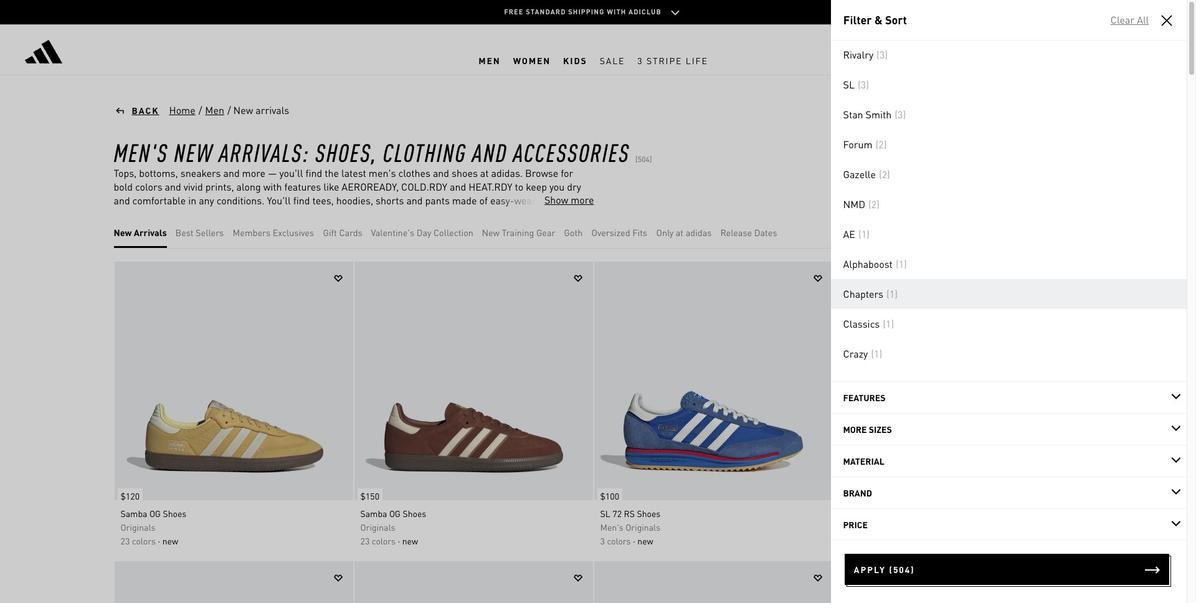 Task type: vqa. For each thing, say whether or not it's contained in the screenshot.
Gazelle at the right top
yes



Task type: locate. For each thing, give the bounding box(es) containing it.
1 horizontal spatial men's
[[600, 521, 623, 533]]

at
[[480, 166, 489, 179], [676, 227, 683, 238]]

shoes up made
[[452, 166, 478, 179]]

1 horizontal spatial like
[[323, 180, 339, 193]]

vivid
[[184, 180, 203, 193]]

1 originals from the left
[[121, 521, 155, 533]]

samba down "$150" on the bottom left of the page
[[360, 508, 387, 519]]

1 horizontal spatial shoes
[[403, 508, 426, 519]]

colors down bottoms,
[[135, 180, 162, 193]]

0 horizontal spatial originals
[[121, 521, 155, 533]]

best sellers
[[175, 227, 224, 238]]

0 horizontal spatial to
[[434, 221, 443, 234]]

1 horizontal spatial shoes
[[452, 166, 478, 179]]

to down favorite
[[434, 221, 443, 234]]

and up the comfortable
[[165, 180, 181, 193]]

4 new from the left
[[840, 535, 856, 546]]

sl left "72"
[[600, 508, 610, 519]]

3 shoes from the left
[[637, 508, 661, 519]]

(3) right smith
[[895, 108, 906, 121]]

like down "the"
[[323, 180, 339, 193]]

1 horizontal spatial samba
[[360, 508, 387, 519]]

new
[[162, 535, 178, 546], [402, 535, 418, 546], [637, 535, 653, 546], [840, 535, 856, 546]]

tops, bottoms, sneakers and more — you'll find the latest men's clothes and shoes at adidas. browse for bold colors and vivid prints, along with features like aeroready, cold.rdy and heat.rdy to keep you dry and comfortable in any conditions. you'll find tees, hoodies, shorts and pants made of easy-wearing fabrics like jersey, french terry and fleece. then add shoes designed for your favorite activity. look for brilliant colors and bold prints, along with breathable uppers and soft cushioning to bring out your best.
[[114, 166, 582, 234]]

0 vertical spatial (2)
[[876, 138, 887, 151]]

activity.
[[457, 207, 489, 221]]

members
[[233, 227, 270, 238]]

23 for $150
[[360, 535, 370, 546]]

colors
[[135, 180, 162, 193], [114, 221, 141, 234], [132, 535, 156, 546], [372, 535, 396, 546], [607, 535, 631, 546]]

men's sportswear green tiro cargo pants image
[[834, 561, 1072, 603]]

samba og shoes originals 23 colors · new
[[121, 508, 186, 546], [360, 508, 426, 546]]

with
[[263, 180, 282, 193], [241, 221, 260, 234]]

prints, up any
[[205, 180, 234, 193]]

with down — on the left of page
[[263, 180, 282, 193]]

1 horizontal spatial bold
[[162, 221, 181, 234]]

show
[[544, 193, 568, 206]]

shoes up the uppers
[[313, 207, 339, 221]]

new inside "new training gear" link
[[482, 227, 500, 238]]

goth link
[[564, 226, 583, 239]]

2 vertical spatial (2)
[[868, 197, 880, 211]]

0 horizontal spatial samba
[[121, 508, 147, 519]]

rivalry (3)
[[843, 48, 888, 61]]

new training gear
[[482, 227, 555, 238]]

3
[[600, 535, 605, 546]]

1 horizontal spatial more
[[571, 193, 594, 206]]

for down shorts
[[384, 207, 397, 221]]

2 · from the left
[[398, 535, 400, 546]]

· inside sl 72 rs shoes men's originals 3 colors · new
[[633, 535, 635, 546]]

shorts
[[376, 194, 404, 207]]

conditions.
[[217, 194, 264, 207]]

0 horizontal spatial sl
[[600, 508, 610, 519]]

men's
[[114, 136, 168, 168], [600, 521, 623, 533], [840, 521, 863, 533]]

(1) right crazy
[[871, 347, 882, 360]]

0 horizontal spatial your
[[399, 207, 419, 221]]

prints, down terry
[[184, 221, 212, 234]]

classics (1)
[[843, 317, 894, 330]]

new right men
[[233, 103, 253, 116]]

sl (3)
[[843, 78, 869, 91]]

1 horizontal spatial samba og shoes originals 23 colors · new
[[360, 508, 426, 546]]

1 23 from the left
[[121, 535, 130, 546]]

back
[[132, 105, 159, 116]]

$100
[[600, 490, 619, 501]]

for up dry
[[561, 166, 573, 179]]

samba down $120
[[121, 508, 147, 519]]

2 horizontal spatial ·
[[633, 535, 635, 546]]

1 vertical spatial with
[[241, 221, 260, 234]]

release
[[720, 227, 752, 238]]

og for $120
[[149, 508, 161, 519]]

samba og shoes originals 23 colors · new down "$150" on the bottom left of the page
[[360, 508, 426, 546]]

0 horizontal spatial bold
[[114, 180, 133, 193]]

adiclub
[[629, 7, 661, 16]]

2 originals from the left
[[360, 521, 395, 533]]

(2) for forum (2)
[[876, 138, 887, 151]]

originals down $120
[[121, 521, 155, 533]]

and up cold.rdy in the left top of the page
[[433, 166, 449, 179]]

list
[[114, 217, 786, 248]]

$120
[[121, 490, 140, 501]]

easy-
[[490, 194, 514, 207]]

1 horizontal spatial originals
[[360, 521, 395, 533]]

men's originals blue sl 72 rs shoes image
[[594, 262, 833, 500]]

1 samba og shoes originals 23 colors · new from the left
[[121, 508, 186, 546]]

men's down back
[[114, 136, 168, 168]]

2 samba from the left
[[360, 508, 387, 519]]

3 · from the left
[[633, 535, 635, 546]]

day
[[417, 227, 431, 238]]

best
[[175, 227, 193, 238]]

pants
[[425, 194, 450, 207]]

0 vertical spatial to
[[515, 180, 523, 193]]

2 samba og shoes originals 23 colors · new from the left
[[360, 508, 426, 546]]

(1) for ae (1)
[[858, 227, 870, 240]]

dry
[[567, 180, 581, 193]]

valentine's day collection
[[371, 227, 473, 238]]

2 vertical spatial (3)
[[895, 108, 906, 121]]

originals down "$150" on the bottom left of the page
[[360, 521, 395, 533]]

2 og from the left
[[389, 508, 401, 519]]

aeroready,
[[342, 180, 399, 193]]

(3) down rivalry (3)
[[858, 78, 869, 91]]

1 vertical spatial along
[[215, 221, 239, 234]]

features
[[284, 180, 321, 193]]

along up conditions.
[[236, 180, 261, 193]]

latest
[[341, 166, 366, 179]]

1 horizontal spatial og
[[389, 508, 401, 519]]

(2) right 'gazelle'
[[879, 168, 890, 181]]

samba for $120
[[121, 508, 147, 519]]

2 23 from the left
[[360, 535, 370, 546]]

1 vertical spatial at
[[676, 227, 683, 238]]

2 shoes from the left
[[403, 508, 426, 519]]

only at adidas link
[[656, 226, 712, 239]]

(2) right nmd
[[868, 197, 880, 211]]

new inside new arrivals link
[[114, 227, 132, 238]]

new inside sl 72 rs shoes men's originals 3 colors · new
[[637, 535, 653, 546]]

shoes,
[[315, 136, 377, 168]]

1 horizontal spatial sl
[[843, 78, 855, 91]]

0 horizontal spatial shoes
[[163, 508, 186, 519]]

1 horizontal spatial ·
[[398, 535, 400, 546]]

rivalry
[[843, 48, 873, 61]]

0 vertical spatial shoes
[[452, 166, 478, 179]]

sl up stan
[[843, 78, 855, 91]]

samba og shoes originals 23 colors · new down $120
[[121, 508, 186, 546]]

· for $120
[[158, 535, 160, 546]]

men's down inter
[[840, 521, 863, 533]]

(1) right 'chapters'
[[886, 287, 898, 300]]

(1) right 'ae'
[[858, 227, 870, 240]]

1 shoes from the left
[[163, 508, 186, 519]]

1 vertical spatial more
[[571, 193, 594, 206]]

authentic
[[970, 508, 1007, 519]]

sellers
[[196, 227, 224, 238]]

shoes
[[163, 508, 186, 519], [403, 508, 426, 519], [637, 508, 661, 519]]

alphaboost
[[843, 257, 893, 270]]

0 vertical spatial sl
[[843, 78, 855, 91]]

0 horizontal spatial samba og shoes originals 23 colors · new
[[121, 508, 186, 546]]

more
[[242, 166, 265, 179], [571, 193, 594, 206]]

new down look on the left top of the page
[[482, 227, 500, 238]]

1 horizontal spatial (3)
[[877, 48, 888, 61]]

colors right 3
[[607, 535, 631, 546]]

at up heat.rdy
[[480, 166, 489, 179]]

3 originals from the left
[[626, 521, 660, 533]]

like
[[323, 180, 339, 193], [114, 207, 129, 221]]

alphaboost (1)
[[843, 257, 907, 270]]

more inside tops, bottoms, sneakers and more — you'll find the latest men's clothes and shoes at adidas. browse for bold colors and vivid prints, along with features like aeroready, cold.rdy and heat.rdy to keep you dry and comfortable in any conditions. you'll find tees, hoodies, shorts and pants made of easy-wearing fabrics like jersey, french terry and fleece. then add shoes designed for your favorite activity. look for brilliant colors and bold prints, along with breathable uppers and soft cushioning to bring out your best.
[[242, 166, 265, 179]]

1 vertical spatial (2)
[[879, 168, 890, 181]]

colors down $120
[[132, 535, 156, 546]]

(2) right forum
[[876, 138, 887, 151]]

new left arrivals
[[114, 227, 132, 238]]

samba og shoes originals 23 colors · new for $150
[[360, 508, 426, 546]]

originals for $120
[[121, 521, 155, 533]]

0 horizontal spatial like
[[114, 207, 129, 221]]

0 horizontal spatial 23
[[121, 535, 130, 546]]

23 for $120
[[121, 535, 130, 546]]

1 horizontal spatial for
[[516, 207, 529, 221]]

stan smith (3)
[[843, 108, 906, 121]]

0 vertical spatial like
[[323, 180, 339, 193]]

2 horizontal spatial men's
[[840, 521, 863, 533]]

clothing
[[383, 136, 466, 168]]

sl inside sl 72 rs shoes men's originals 3 colors · new
[[600, 508, 610, 519]]

and down cold.rdy in the left top of the page
[[406, 194, 423, 207]]

tees,
[[312, 194, 334, 207]]

new for new training gear
[[482, 227, 500, 238]]

at right only
[[676, 227, 683, 238]]

1 og from the left
[[149, 508, 161, 519]]

men's down "72"
[[600, 521, 623, 533]]

23 down $120
[[121, 535, 130, 546]]

more right the 'show'
[[571, 193, 594, 206]]

apply (504)
[[854, 564, 915, 575]]

exclusives
[[273, 227, 314, 238]]

bold down tops,
[[114, 180, 133, 193]]

gift cards
[[323, 227, 362, 238]]

(1) right alphaboost
[[896, 257, 907, 270]]

1 horizontal spatial to
[[515, 180, 523, 193]]

$120 link
[[114, 482, 143, 503]]

find down features
[[293, 194, 310, 207]]

0 horizontal spatial ·
[[158, 535, 160, 546]]

main navigation element
[[284, 45, 903, 75]]

release dates
[[720, 227, 777, 238]]

made
[[452, 194, 477, 207]]

1 horizontal spatial your
[[488, 221, 507, 234]]

fabrics
[[552, 194, 582, 207]]

2 horizontal spatial originals
[[626, 521, 660, 533]]

wearing
[[514, 194, 550, 207]]

you'll
[[267, 194, 291, 207]]

ae
[[843, 227, 855, 240]]

find up features
[[305, 166, 322, 179]]

sl for sl 72 rs shoes men's originals 3 colors · new
[[600, 508, 610, 519]]

1 horizontal spatial 23
[[360, 535, 370, 546]]

shoes inside sl 72 rs shoes men's originals 3 colors · new
[[637, 508, 661, 519]]

0 vertical spatial your
[[399, 207, 419, 221]]

away
[[948, 508, 968, 519]]

and down conditions.
[[220, 207, 236, 221]]

originals for $150
[[360, 521, 395, 533]]

more left — on the left of page
[[242, 166, 265, 179]]

your
[[399, 207, 419, 221], [488, 221, 507, 234]]

to left 'keep'
[[515, 180, 523, 193]]

along down terry
[[215, 221, 239, 234]]

soccer black predator 24 league low freestyle shoes image
[[114, 561, 353, 603]]

sort
[[885, 12, 907, 27]]

show more button
[[535, 193, 594, 207]]

23 down "$150" on the bottom left of the page
[[360, 535, 370, 546]]

more inside button
[[571, 193, 594, 206]]

colors down jersey,
[[114, 221, 141, 234]]

and
[[472, 136, 507, 168], [223, 166, 240, 179], [433, 166, 449, 179], [165, 180, 181, 193], [450, 180, 466, 193], [114, 194, 130, 207], [406, 194, 423, 207], [220, 207, 236, 221], [143, 221, 160, 234], [346, 221, 362, 234]]

0 horizontal spatial more
[[242, 166, 265, 179]]

1 horizontal spatial at
[[676, 227, 683, 238]]

gear
[[536, 227, 555, 238]]

valentine's day collection link
[[371, 226, 473, 239]]

1 new from the left
[[162, 535, 178, 546]]

0 vertical spatial more
[[242, 166, 265, 179]]

0 horizontal spatial og
[[149, 508, 161, 519]]

$180 link
[[834, 482, 862, 503]]

with down fleece.
[[241, 221, 260, 234]]

bold down french
[[162, 221, 181, 234]]

your up cushioning
[[399, 207, 419, 221]]

0 horizontal spatial with
[[241, 221, 260, 234]]

only
[[656, 227, 674, 238]]

1 · from the left
[[158, 535, 160, 546]]

1 vertical spatial like
[[114, 207, 129, 221]]

0 horizontal spatial men's
[[114, 136, 168, 168]]

0 horizontal spatial at
[[480, 166, 489, 179]]

(2) for gazelle (2)
[[879, 168, 890, 181]]

1 vertical spatial sl
[[600, 508, 610, 519]]

free
[[504, 7, 524, 16]]

for up best.
[[516, 207, 529, 221]]

cf
[[887, 508, 897, 519]]

originals down rs on the right of page
[[626, 521, 660, 533]]

(3) right rivalry
[[877, 48, 888, 61]]

classics
[[843, 317, 880, 330]]

along
[[236, 180, 261, 193], [215, 221, 239, 234]]

3 new from the left
[[637, 535, 653, 546]]

0 vertical spatial with
[[263, 180, 282, 193]]

like left jersey,
[[114, 207, 129, 221]]

0 vertical spatial at
[[480, 166, 489, 179]]

0 horizontal spatial shoes
[[313, 207, 339, 221]]

shoes for $150
[[403, 508, 426, 519]]

shoes
[[452, 166, 478, 179], [313, 207, 339, 221]]

your down look on the left top of the page
[[488, 221, 507, 234]]

1 samba from the left
[[121, 508, 147, 519]]

1 vertical spatial your
[[488, 221, 507, 234]]

1 vertical spatial (3)
[[858, 78, 869, 91]]

0 horizontal spatial (3)
[[858, 78, 869, 91]]

men's inside inter miami cf 23/24 messi away authentic jersey men's soccer new
[[840, 521, 863, 533]]

23
[[121, 535, 130, 546], [360, 535, 370, 546]]

(1) right classics
[[883, 317, 894, 330]]

inter miami cf 23/24 messi away authentic jersey men's soccer new
[[840, 508, 1034, 546]]

2 horizontal spatial shoes
[[637, 508, 661, 519]]

0 vertical spatial (3)
[[877, 48, 888, 61]]

nmd (2)
[[843, 197, 880, 211]]

sizes
[[869, 424, 892, 435]]



Task type: describe. For each thing, give the bounding box(es) containing it.
0 vertical spatial bold
[[114, 180, 133, 193]]

new arrivals
[[114, 227, 167, 238]]

and up conditions.
[[223, 166, 240, 179]]

1 vertical spatial bold
[[162, 221, 181, 234]]

oversized
[[591, 227, 630, 238]]

accessories
[[513, 136, 630, 168]]

lillard
[[843, 18, 872, 31]]

2 horizontal spatial (3)
[[895, 108, 906, 121]]

gift cards link
[[323, 226, 362, 239]]

training
[[502, 227, 534, 238]]

of
[[479, 194, 488, 207]]

new for new arrivals
[[114, 227, 132, 238]]

back button
[[114, 104, 159, 116]]

1 vertical spatial shoes
[[313, 207, 339, 221]]

soccer black predator 24 elite turf cleats image
[[354, 561, 593, 603]]

0 vertical spatial along
[[236, 180, 261, 193]]

fleece.
[[239, 207, 268, 221]]

(1) for crazy (1)
[[871, 347, 882, 360]]

out
[[471, 221, 485, 234]]

keep
[[526, 180, 547, 193]]

basketball turquoise ae 1 basketball shoes image
[[594, 561, 833, 603]]

french
[[163, 207, 194, 221]]

fits
[[632, 227, 647, 238]]

uppers
[[313, 221, 343, 234]]

2 horizontal spatial for
[[561, 166, 573, 179]]

home link
[[169, 103, 196, 118]]

[504]
[[635, 154, 652, 164]]

more
[[843, 424, 867, 435]]

2 new from the left
[[402, 535, 418, 546]]

1 horizontal spatial with
[[263, 180, 282, 193]]

cards
[[339, 227, 362, 238]]

bring
[[445, 221, 468, 234]]

and down jersey,
[[143, 221, 160, 234]]

72
[[613, 508, 622, 519]]

filter
[[843, 12, 872, 27]]

and down designed
[[346, 221, 362, 234]]

adidas.
[[491, 166, 523, 179]]

$150
[[360, 490, 379, 501]]

colors down "$150" on the bottom left of the page
[[372, 535, 396, 546]]

· for $150
[[398, 535, 400, 546]]

0 vertical spatial prints,
[[205, 180, 234, 193]]

colors inside sl 72 rs shoes men's originals 3 colors · new
[[607, 535, 631, 546]]

clear all
[[1110, 13, 1149, 26]]

messi
[[923, 508, 946, 519]]

(1) for alphaboost (1)
[[896, 257, 907, 270]]

lillard link
[[831, 10, 1187, 40]]

clear all link
[[1110, 13, 1149, 27]]

add
[[295, 207, 311, 221]]

only at adidas
[[656, 227, 712, 238]]

gazelle
[[843, 168, 876, 181]]

terry
[[196, 207, 217, 221]]

men's soccer black inter miami cf 23/24 messi away authentic jersey image
[[834, 262, 1072, 500]]

comfortable
[[132, 194, 186, 207]]

crazy
[[843, 347, 868, 360]]

look
[[492, 207, 514, 221]]

at inside only at adidas link
[[676, 227, 683, 238]]

originals beige samba og shoes image
[[114, 262, 353, 500]]

apply (504) button
[[844, 554, 1169, 585]]

bottoms,
[[139, 166, 178, 179]]

then
[[270, 207, 292, 221]]

heat.rdy
[[469, 180, 512, 193]]

soft
[[365, 221, 381, 234]]

forum (2)
[[843, 138, 887, 151]]

shoes for $120
[[163, 508, 186, 519]]

sl 72 rs shoes men's originals 3 colors · new
[[600, 508, 661, 546]]

originals inside sl 72 rs shoes men's originals 3 colors · new
[[626, 521, 660, 533]]

men link
[[205, 103, 225, 118]]

shipping
[[568, 7, 605, 16]]

more sizes
[[843, 424, 892, 435]]

you
[[549, 180, 565, 193]]

cold.rdy
[[401, 180, 447, 193]]

(1) for classics (1)
[[883, 317, 894, 330]]

chapters
[[843, 287, 883, 300]]

(3) for sl (3)
[[858, 78, 869, 91]]

new arrivals
[[233, 103, 289, 116]]

sl for sl (3)
[[843, 78, 855, 91]]

samba for $150
[[360, 508, 387, 519]]

best sellers link
[[175, 226, 224, 239]]

(3) for rivalry (3)
[[877, 48, 888, 61]]

stan
[[843, 108, 863, 121]]

material
[[843, 455, 884, 467]]

members exclusives
[[233, 227, 314, 238]]

and up made
[[450, 180, 466, 193]]

samba og shoes originals 23 colors · new for $120
[[121, 508, 186, 546]]

features
[[843, 392, 885, 403]]

arrivals
[[134, 227, 167, 238]]

smith
[[866, 108, 892, 121]]

0 horizontal spatial for
[[384, 207, 397, 221]]

men's new arrivals: shoes, clothing and accessories [504]
[[114, 136, 652, 168]]

inter
[[840, 508, 859, 519]]

$100 link
[[594, 482, 622, 503]]

clothes
[[398, 166, 430, 179]]

best.
[[509, 221, 531, 234]]

0 vertical spatial find
[[305, 166, 322, 179]]

gift
[[323, 227, 337, 238]]

originals brown samba og shoes image
[[354, 262, 593, 500]]

price
[[843, 519, 868, 530]]

jersey,
[[132, 207, 160, 221]]

dates
[[754, 227, 777, 238]]

free standard shipping with adiclub
[[504, 7, 661, 16]]

1 vertical spatial find
[[293, 194, 310, 207]]

at inside tops, bottoms, sneakers and more — you'll find the latest men's clothes and shoes at adidas. browse for bold colors and vivid prints, along with features like aeroready, cold.rdy and heat.rdy to keep you dry and comfortable in any conditions. you'll find tees, hoodies, shorts and pants made of easy-wearing fabrics like jersey, french terry and fleece. then add shoes designed for your favorite activity. look for brilliant colors and bold prints, along with breathable uppers and soft cushioning to bring out your best.
[[480, 166, 489, 179]]

new training gear link
[[482, 226, 555, 239]]

brand
[[843, 487, 872, 498]]

new for new arrivals
[[233, 103, 253, 116]]

any
[[199, 194, 214, 207]]

1 vertical spatial prints,
[[184, 221, 212, 234]]

the
[[325, 166, 339, 179]]

and up heat.rdy
[[472, 136, 507, 168]]

og for $150
[[389, 508, 401, 519]]

men's inside sl 72 rs shoes men's originals 3 colors · new
[[600, 521, 623, 533]]

valentine's
[[371, 227, 414, 238]]

list containing new arrivals
[[114, 217, 786, 248]]

new inside inter miami cf 23/24 messi away authentic jersey men's soccer new
[[840, 535, 856, 546]]

crazy (1)
[[843, 347, 882, 360]]

in
[[188, 194, 196, 207]]

new arrivals link
[[114, 226, 167, 239]]

and down tops,
[[114, 194, 130, 207]]

1 vertical spatial to
[[434, 221, 443, 234]]

goth
[[564, 227, 583, 238]]

cushioning
[[384, 221, 432, 234]]

ae (1)
[[843, 227, 870, 240]]

(2) for nmd (2)
[[868, 197, 880, 211]]

23/24
[[899, 508, 921, 519]]

rs
[[624, 508, 635, 519]]

(1) for chapters (1)
[[886, 287, 898, 300]]

new up the 'vivid'
[[174, 136, 213, 168]]



